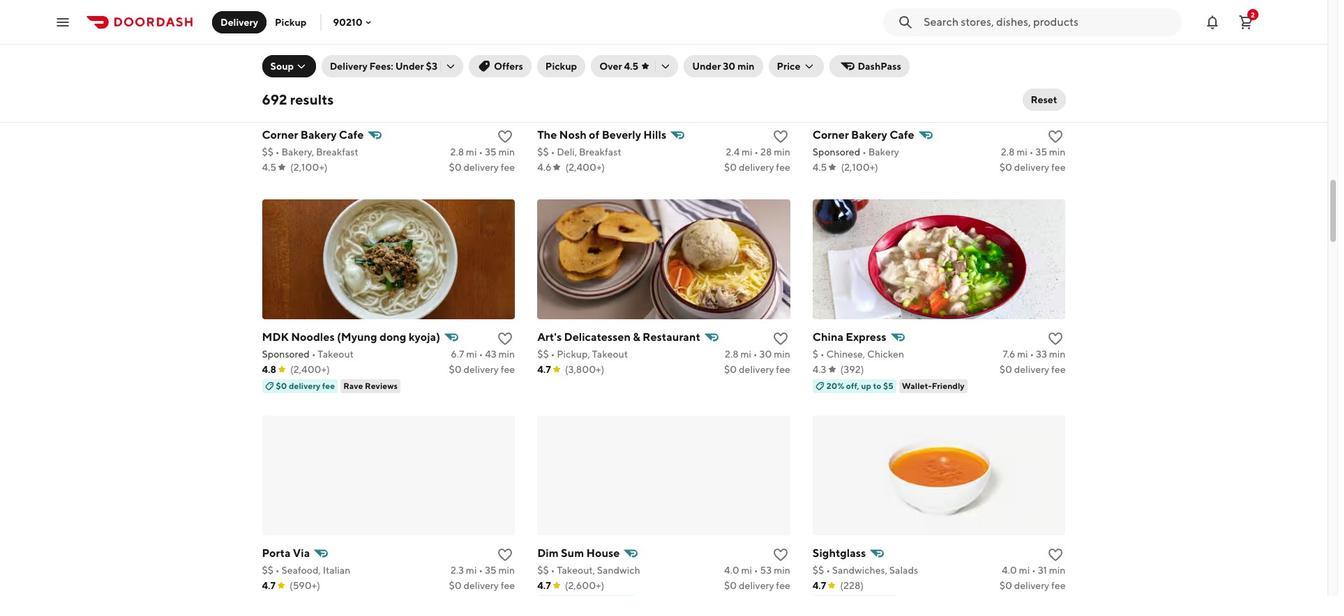 Task type: locate. For each thing, give the bounding box(es) containing it.
1 vertical spatial sponsored
[[262, 349, 310, 360]]

$$ down art's
[[537, 349, 549, 360]]

min left the deli,
[[499, 146, 515, 157]]

takeout
[[318, 349, 354, 360], [592, 349, 628, 360]]

2 corner from the left
[[813, 128, 849, 141]]

click to add this store to your saved list image for bakery
[[1048, 128, 1065, 145]]

1 cafe from the left
[[339, 128, 364, 141]]

1 vertical spatial pickup button
[[537, 55, 586, 77]]

the nosh of beverly hills
[[537, 128, 667, 141]]

0 horizontal spatial under
[[395, 61, 424, 72]]

click to add this store to your saved list image up '2.8 mi • 30 min'
[[772, 331, 789, 347]]

open menu image
[[54, 14, 71, 30]]

4.7
[[537, 364, 551, 375], [262, 580, 276, 592], [537, 580, 551, 592], [813, 580, 826, 592]]

cafe up $$ • bakery, breakfast
[[339, 128, 364, 141]]

corner for bakery click to add this store to your saved list icon
[[813, 128, 849, 141]]

$​0
[[449, 162, 462, 173], [724, 162, 737, 173], [1000, 162, 1012, 173], [449, 364, 462, 375], [724, 364, 737, 375], [1000, 364, 1012, 375], [449, 580, 462, 592], [724, 580, 737, 592], [1000, 580, 1012, 592]]

4.7 for porta
[[262, 580, 276, 592]]

click to add this store to your saved list image down reset button
[[1048, 128, 1065, 145]]

1 breakfast from the left
[[316, 146, 358, 157]]

min for $$ • deli, breakfast
[[774, 146, 791, 157]]

1 corner from the left
[[262, 128, 298, 141]]

$​0 delivery fee down '2.8 mi • 30 min'
[[724, 364, 791, 375]]

(590+)
[[290, 580, 320, 592]]

(2,100+)
[[290, 162, 328, 173], [841, 162, 878, 173]]

4.0 left the 31
[[1002, 565, 1017, 576]]

mi for $$ • takeout, sandwich
[[741, 565, 752, 576]]

breakfast right bakery,
[[316, 146, 358, 157]]

0 horizontal spatial (2,400+)
[[290, 364, 330, 375]]

delivery
[[221, 16, 258, 28], [330, 61, 368, 72]]

fee down 2.4 mi • 28 min
[[776, 162, 791, 173]]

1 horizontal spatial corner
[[813, 128, 849, 141]]

fee down '2.8 mi • 30 min'
[[776, 364, 791, 375]]

4.7 down the porta
[[262, 580, 276, 592]]

4.7 down dim
[[537, 580, 551, 592]]

1 horizontal spatial (2,400+)
[[566, 162, 605, 173]]

min right "43" at the bottom left of the page
[[499, 349, 515, 360]]

2.4 mi • 28 min
[[726, 146, 791, 157]]

$$
[[262, 146, 274, 157], [537, 146, 549, 157], [537, 349, 549, 360], [262, 565, 274, 576], [537, 565, 549, 576], [813, 565, 824, 576]]

0 vertical spatial pickup
[[275, 16, 307, 28]]

30
[[723, 61, 736, 72], [760, 349, 772, 360]]

click to add this store to your saved list image for corner bakery cafe
[[497, 128, 514, 145]]

0 horizontal spatial 2.8 mi • 35 min
[[450, 146, 515, 157]]

2 breakfast from the left
[[579, 146, 621, 157]]

dashpass
[[858, 61, 901, 72]]

$​0 delivery fee for $$ • takeout, sandwich
[[724, 580, 791, 592]]

0 horizontal spatial corner bakery cafe
[[262, 128, 364, 141]]

takeout down the art's delicatessen & restaurant
[[592, 349, 628, 360]]

4.5 right over
[[624, 61, 639, 72]]

(228)
[[840, 580, 864, 592]]

delivery for delivery fees: under $3
[[330, 61, 368, 72]]

4.5 down sponsored • bakery
[[813, 162, 827, 173]]

•
[[276, 146, 280, 157], [479, 146, 483, 157], [551, 146, 555, 157], [755, 146, 759, 157], [863, 146, 867, 157], [1030, 146, 1034, 157], [312, 349, 316, 360], [479, 349, 483, 360], [551, 349, 555, 360], [753, 349, 758, 360], [821, 349, 825, 360], [1030, 349, 1034, 360], [276, 565, 280, 576], [479, 565, 483, 576], [551, 565, 555, 576], [754, 565, 758, 576], [826, 565, 830, 576], [1032, 565, 1036, 576]]

1 horizontal spatial pickup button
[[537, 55, 586, 77]]

click to add this store to your saved list image up "2.3 mi • 35 min"
[[497, 547, 514, 564]]

fee down 6.7 mi • 43 min
[[501, 364, 515, 375]]

beverly
[[602, 128, 641, 141]]

0 vertical spatial 30
[[723, 61, 736, 72]]

2 under from the left
[[692, 61, 721, 72]]

breakfast for of
[[579, 146, 621, 157]]

sandwich
[[597, 565, 640, 576]]

$​0 delivery fee down 7.6 mi • 33 min
[[1000, 364, 1066, 375]]

fee down 7.6 mi • 33 min
[[1052, 364, 1066, 375]]

0 horizontal spatial pickup button
[[267, 11, 315, 33]]

wallet-
[[902, 381, 932, 391]]

click to add this store to your saved list image
[[1048, 128, 1065, 145], [1048, 331, 1065, 347], [772, 547, 789, 564], [1048, 547, 1065, 564]]

click to add this store to your saved list image up 2.4 mi • 28 min
[[772, 128, 789, 145]]

35 for $$ • bakery, breakfast
[[485, 146, 497, 157]]

corner bakery cafe up sponsored • bakery
[[813, 128, 915, 141]]

min for $$ • takeout, sandwich
[[774, 565, 791, 576]]

click to add this store to your saved list image left the at the left
[[497, 128, 514, 145]]

$​0 delivery fee down "2.3 mi • 35 min"
[[449, 580, 515, 592]]

delivery for $ • chinese, chicken
[[1014, 364, 1050, 375]]

mi for $$ • sandwiches, salads
[[1019, 565, 1030, 576]]

$​0 delivery fee for $$ • seafood, italian
[[449, 580, 515, 592]]

4.0 for sightglass
[[1002, 565, 1017, 576]]

cafe
[[339, 128, 364, 141], [890, 128, 915, 141]]

90210
[[333, 16, 363, 28]]

delivery for $$ • pickup, takeout
[[739, 364, 774, 375]]

pickup left over
[[546, 61, 577, 72]]

fee left 4.6
[[501, 162, 515, 173]]

0 horizontal spatial 30
[[723, 61, 736, 72]]

reviews
[[365, 381, 398, 391]]

4.5 for bakery click to add this store to your saved list icon
[[813, 162, 827, 173]]

delivery down 2.4 mi • 28 min
[[739, 162, 774, 173]]

fee down "2.3 mi • 35 min"
[[501, 580, 515, 592]]

0 horizontal spatial sponsored
[[262, 349, 310, 360]]

click to add this store to your saved list image up 4.0 mi • 53 min
[[772, 547, 789, 564]]

dashpass button
[[830, 55, 910, 77]]

sandwiches,
[[832, 565, 888, 576]]

click to add this store to your saved list image
[[497, 128, 514, 145], [772, 128, 789, 145], [497, 331, 514, 347], [772, 331, 789, 347], [497, 547, 514, 564]]

$​0 delivery fee down 4.0 mi • 31 min
[[1000, 580, 1066, 592]]

0 vertical spatial delivery
[[221, 16, 258, 28]]

(2,100+) down sponsored • bakery
[[841, 162, 878, 173]]

4.0
[[724, 565, 740, 576], [1002, 565, 1017, 576]]

1 horizontal spatial 2.8 mi • 35 min
[[1001, 146, 1066, 157]]

$​0 for $$ • seafood, italian
[[449, 580, 462, 592]]

min right 2.3
[[499, 565, 515, 576]]

1 2.8 mi • 35 min from the left
[[450, 146, 515, 157]]

$​0 delivery fee down 4.0 mi • 53 min
[[724, 580, 791, 592]]

reset
[[1031, 94, 1058, 105]]

0 horizontal spatial breakfast
[[316, 146, 358, 157]]

1 vertical spatial delivery
[[330, 61, 368, 72]]

delivery left 4.6
[[464, 162, 499, 173]]

dim
[[537, 547, 559, 560]]

fee down 4.0 mi • 53 min
[[776, 580, 791, 592]]

1 horizontal spatial sponsored
[[813, 146, 861, 157]]

0 horizontal spatial takeout
[[318, 349, 354, 360]]

corner bakery cafe
[[262, 128, 364, 141], [813, 128, 915, 141]]

sum
[[561, 547, 584, 560]]

over 4.5 button
[[591, 55, 679, 77]]

over 4.5
[[600, 61, 639, 72]]

corner up sponsored • bakery
[[813, 128, 849, 141]]

$​0 delivery fee down 6.7 mi • 43 min
[[449, 364, 515, 375]]

min left "$" on the right
[[774, 349, 791, 360]]

price button
[[769, 55, 824, 77]]

20%
[[827, 381, 845, 391]]

mi for $$ • pickup, takeout
[[741, 349, 752, 360]]

2 2.8 mi • 35 min from the left
[[1001, 146, 1066, 157]]

sponsored • takeout
[[262, 349, 354, 360]]

4.5 inside button
[[624, 61, 639, 72]]

30 left price
[[723, 61, 736, 72]]

0 horizontal spatial 2.8
[[450, 146, 464, 157]]

soup button
[[262, 55, 316, 77]]

1 horizontal spatial 2.8
[[725, 349, 739, 360]]

1 horizontal spatial pickup
[[546, 61, 577, 72]]

1 horizontal spatial delivery
[[330, 61, 368, 72]]

delivery for $$ • takeout, sandwich
[[739, 580, 774, 592]]

takeout,
[[557, 565, 595, 576]]

0 horizontal spatial 4.5
[[262, 162, 276, 173]]

1 horizontal spatial takeout
[[592, 349, 628, 360]]

1 horizontal spatial breakfast
[[579, 146, 621, 157]]

$5
[[883, 381, 894, 391]]

bakery
[[301, 128, 337, 141], [851, 128, 888, 141], [869, 146, 899, 157]]

3 items, open order cart image
[[1238, 14, 1255, 30]]

click to add this store to your saved list image up 7.6 mi • 33 min
[[1048, 331, 1065, 347]]

1 horizontal spatial 4.5
[[624, 61, 639, 72]]

(2,400+) down $$ • deli, breakfast
[[566, 162, 605, 173]]

(2,600+)
[[565, 580, 604, 592]]

breakfast for cafe
[[316, 146, 358, 157]]

rave
[[343, 381, 363, 391]]

7.6 mi • 33 min
[[1003, 349, 1066, 360]]

pickup button up soup button on the top of the page
[[267, 11, 315, 33]]

mi
[[466, 146, 477, 157], [742, 146, 753, 157], [1017, 146, 1028, 157], [466, 349, 477, 360], [741, 349, 752, 360], [1017, 349, 1028, 360], [466, 565, 477, 576], [741, 565, 752, 576], [1019, 565, 1030, 576]]

0 horizontal spatial corner
[[262, 128, 298, 141]]

delivery down "2.3 mi • 35 min"
[[464, 580, 499, 592]]

pickup button
[[267, 11, 315, 33], [537, 55, 586, 77]]

$$ down sightglass
[[813, 565, 824, 576]]

min right the 31
[[1049, 565, 1066, 576]]

2 4.0 from the left
[[1002, 565, 1017, 576]]

$​0 for $$ • bakery, breakfast
[[449, 162, 462, 173]]

seafood,
[[282, 565, 321, 576]]

$0 delivery fee
[[276, 381, 335, 391]]

$​0 for $$ • takeout, sandwich
[[724, 580, 737, 592]]

0 horizontal spatial (2,100+)
[[290, 162, 328, 173]]

dim sum house
[[537, 547, 620, 560]]

1 horizontal spatial (2,100+)
[[841, 162, 878, 173]]

sponsored for corner
[[813, 146, 861, 157]]

$​0 delivery fee down 2.4 mi • 28 min
[[724, 162, 791, 173]]

min for $$ • seafood, italian
[[499, 565, 515, 576]]

fee left rave
[[322, 381, 335, 391]]

corner bakery cafe up $$ • bakery, breakfast
[[262, 128, 364, 141]]

of
[[589, 128, 600, 141]]

soup
[[270, 61, 294, 72]]

1 horizontal spatial cafe
[[890, 128, 915, 141]]

692 results
[[262, 91, 334, 107]]

1 4.0 from the left
[[724, 565, 740, 576]]

0 vertical spatial pickup button
[[267, 11, 315, 33]]

(2,100+) down $$ • bakery, breakfast
[[290, 162, 328, 173]]

2 horizontal spatial 4.5
[[813, 162, 827, 173]]

20% off, up to $5
[[827, 381, 894, 391]]

sponsored • bakery
[[813, 146, 899, 157]]

art's
[[537, 331, 562, 344]]

$​0 delivery fee for $$ • deli, breakfast
[[724, 162, 791, 173]]

fee
[[501, 162, 515, 173], [776, 162, 791, 173], [1052, 162, 1066, 173], [501, 364, 515, 375], [776, 364, 791, 375], [1052, 364, 1066, 375], [322, 381, 335, 391], [501, 580, 515, 592], [776, 580, 791, 592], [1052, 580, 1066, 592]]

min for $$ • sandwiches, salads
[[1049, 565, 1066, 576]]

fee down 4.0 mi • 31 min
[[1052, 580, 1066, 592]]

0 horizontal spatial 4.0
[[724, 565, 740, 576]]

min for $$ • bakery, breakfast
[[499, 146, 515, 157]]

1 horizontal spatial 4.0
[[1002, 565, 1017, 576]]

mi for $$ • bakery, breakfast
[[466, 146, 477, 157]]

offers button
[[469, 55, 532, 77]]

Store search: begin typing to search for stores available on DoorDash text field
[[924, 14, 1174, 30]]

4.7 down art's
[[537, 364, 551, 375]]

30 left "$" on the right
[[760, 349, 772, 360]]

4.5
[[624, 61, 639, 72], [262, 162, 276, 173], [813, 162, 827, 173]]

pickup,
[[557, 349, 590, 360]]

2 corner bakery cafe from the left
[[813, 128, 915, 141]]

min down reset button
[[1049, 146, 1066, 157]]

delivery button
[[212, 11, 267, 33]]

2.8
[[450, 146, 464, 157], [1001, 146, 1015, 157], [725, 349, 739, 360]]

delivery inside button
[[221, 16, 258, 28]]

corner up bakery,
[[262, 128, 298, 141]]

$​0 delivery fee
[[449, 162, 515, 173], [724, 162, 791, 173], [1000, 162, 1066, 173], [449, 364, 515, 375], [724, 364, 791, 375], [1000, 364, 1066, 375], [449, 580, 515, 592], [724, 580, 791, 592], [1000, 580, 1066, 592]]

$ • chinese, chicken
[[813, 349, 904, 360]]

click to add this store to your saved list image for the nosh of beverly hills
[[772, 128, 789, 145]]

$$ left bakery,
[[262, 146, 274, 157]]

takeout down mdk noodles (myung dong kyoja)
[[318, 349, 354, 360]]

4.0 left 53
[[724, 565, 740, 576]]

0 vertical spatial sponsored
[[813, 146, 861, 157]]

min right 53
[[774, 565, 791, 576]]

pickup button left over
[[537, 55, 586, 77]]

to
[[873, 381, 882, 391]]

$$ up 4.6
[[537, 146, 549, 157]]

0 horizontal spatial pickup
[[275, 16, 307, 28]]

1 vertical spatial 30
[[760, 349, 772, 360]]

0 horizontal spatial cafe
[[339, 128, 364, 141]]

min
[[738, 61, 755, 72], [499, 146, 515, 157], [774, 146, 791, 157], [1049, 146, 1066, 157], [499, 349, 515, 360], [774, 349, 791, 360], [1049, 349, 1066, 360], [499, 565, 515, 576], [774, 565, 791, 576], [1049, 565, 1066, 576]]

4.5 down $$ • bakery, breakfast
[[262, 162, 276, 173]]

wallet-friendly
[[902, 381, 965, 391]]

min for $ • chinese, chicken
[[1049, 349, 1066, 360]]

$$ down dim
[[537, 565, 549, 576]]

(2,400+) down sponsored • takeout
[[290, 364, 330, 375]]

express
[[846, 331, 887, 344]]

delivery down 7.6 mi • 33 min
[[1014, 364, 1050, 375]]

fee for $$ • seafood, italian
[[501, 580, 515, 592]]

$$ down the porta
[[262, 565, 274, 576]]

1 vertical spatial pickup
[[546, 61, 577, 72]]

2.8 for $$ • pickup, takeout
[[725, 349, 739, 360]]

notification bell image
[[1204, 14, 1221, 30]]

min right '28'
[[774, 146, 791, 157]]

delivery fees: under $3
[[330, 61, 438, 72]]

sponsored
[[813, 146, 861, 157], [262, 349, 310, 360]]

cafe up sponsored • bakery
[[890, 128, 915, 141]]

delivery down 4.0 mi • 53 min
[[739, 580, 774, 592]]

pickup
[[275, 16, 307, 28], [546, 61, 577, 72]]

click to add this store to your saved list image up 6.7 mi • 43 min
[[497, 331, 514, 347]]

$​0 for $$ • deli, breakfast
[[724, 162, 737, 173]]

delivery down 4.0 mi • 31 min
[[1014, 580, 1050, 592]]

min left price
[[738, 61, 755, 72]]

1 vertical spatial (2,400+)
[[290, 364, 330, 375]]

33
[[1036, 349, 1047, 360]]

0 vertical spatial (2,400+)
[[566, 162, 605, 173]]

$​0 delivery fee left 4.6
[[449, 162, 515, 173]]

delivery down '2.8 mi • 30 min'
[[739, 364, 774, 375]]

min right 33
[[1049, 349, 1066, 360]]

1 horizontal spatial corner bakery cafe
[[813, 128, 915, 141]]

$$ for the
[[537, 146, 549, 157]]

0 horizontal spatial delivery
[[221, 16, 258, 28]]

1 horizontal spatial under
[[692, 61, 721, 72]]

fee for $$ • sandwiches, salads
[[1052, 580, 1066, 592]]

pickup up soup button on the top of the page
[[275, 16, 307, 28]]

4.3
[[813, 364, 827, 375]]

2 button
[[1232, 8, 1260, 36]]

china
[[813, 331, 844, 344]]

90210 button
[[333, 16, 374, 28]]

chinese,
[[827, 349, 865, 360]]

breakfast down the nosh of beverly hills
[[579, 146, 621, 157]]

$​0 delivery fee for $$ • bakery, breakfast
[[449, 162, 515, 173]]



Task type: describe. For each thing, give the bounding box(es) containing it.
1 horizontal spatial 30
[[760, 349, 772, 360]]

delivery for $$ • bakery, breakfast
[[464, 162, 499, 173]]

(392)
[[841, 364, 864, 375]]

53
[[760, 565, 772, 576]]

over
[[600, 61, 622, 72]]

click to add this store to your saved list image for porta via
[[497, 547, 514, 564]]

mdk
[[262, 331, 289, 344]]

692
[[262, 91, 287, 107]]

$$ for corner
[[262, 146, 274, 157]]

art's delicatessen & restaurant
[[537, 331, 701, 344]]

deli,
[[557, 146, 577, 157]]

$$ for porta
[[262, 565, 274, 576]]

fee down reset button
[[1052, 162, 1066, 173]]

fee for $$ • deli, breakfast
[[776, 162, 791, 173]]

4.8
[[262, 364, 276, 375]]

$​0 for $$ • pickup, takeout
[[724, 364, 737, 375]]

(2,400+) for nosh
[[566, 162, 605, 173]]

43
[[485, 349, 497, 360]]

4.6
[[537, 162, 552, 173]]

$​0 delivery fee for $ • chinese, chicken
[[1000, 364, 1066, 375]]

6.7
[[451, 349, 464, 360]]

2.8 mi • 35 min for bakery click to add this store to your saved list icon
[[1001, 146, 1066, 157]]

italian
[[323, 565, 351, 576]]

2
[[1251, 10, 1255, 18]]

delivery for $$ • sandwiches, salads
[[1014, 580, 1050, 592]]

(myung
[[337, 331, 377, 344]]

porta
[[262, 547, 291, 560]]

click to add this store to your saved list image up 4.0 mi • 31 min
[[1048, 547, 1065, 564]]

$​0 delivery fee for $$ • pickup, takeout
[[724, 364, 791, 375]]

price
[[777, 61, 801, 72]]

$0
[[276, 381, 287, 391]]

mdk noodles (myung dong kyoja)
[[262, 331, 440, 344]]

2.4
[[726, 146, 740, 157]]

28
[[761, 146, 772, 157]]

$
[[813, 349, 819, 360]]

$​0 for $ • chinese, chicken
[[1000, 364, 1012, 375]]

fee for $$ • bakery, breakfast
[[501, 162, 515, 173]]

bakery,
[[282, 146, 314, 157]]

2.3
[[451, 565, 464, 576]]

mi for $ • chinese, chicken
[[1017, 349, 1028, 360]]

1 under from the left
[[395, 61, 424, 72]]

rave reviews
[[343, 381, 398, 391]]

4.7 left (228) on the right of the page
[[813, 580, 826, 592]]

click to add this store to your saved list image for sum
[[772, 547, 789, 564]]

(3,800+)
[[565, 364, 604, 375]]

under 30 min button
[[684, 55, 763, 77]]

$$ • takeout, sandwich
[[537, 565, 640, 576]]

2.8 mi • 30 min
[[725, 349, 791, 360]]

click to add this store to your saved list image for express
[[1048, 331, 1065, 347]]

mi for $$ • deli, breakfast
[[742, 146, 753, 157]]

2 takeout from the left
[[592, 349, 628, 360]]

$$ • bakery, breakfast
[[262, 146, 358, 157]]

dong
[[380, 331, 406, 344]]

4.0 mi • 31 min
[[1002, 565, 1066, 576]]

off,
[[846, 381, 860, 391]]

4.5 for click to add this store to your saved list image corresponding to corner bakery cafe
[[262, 162, 276, 173]]

nosh
[[559, 128, 587, 141]]

fee for $$ • takeout, sandwich
[[776, 580, 791, 592]]

hills
[[644, 128, 667, 141]]

kyoja)
[[409, 331, 440, 344]]

35 for $$ • seafood, italian
[[485, 565, 497, 576]]

corner for click to add this store to your saved list image corresponding to corner bakery cafe
[[262, 128, 298, 141]]

1 (2,100+) from the left
[[290, 162, 328, 173]]

china express
[[813, 331, 887, 344]]

$$ • deli, breakfast
[[537, 146, 621, 157]]

$$ for art's
[[537, 349, 549, 360]]

$$ for dim
[[537, 565, 549, 576]]

delivery down 6.7 mi • 43 min
[[464, 364, 499, 375]]

$​0 delivery fee down reset button
[[1000, 162, 1066, 173]]

4.7 for art's
[[537, 364, 551, 375]]

$​0 delivery fee for $$ • sandwiches, salads
[[1000, 580, 1066, 592]]

results
[[290, 91, 334, 107]]

delivery down reset button
[[1014, 162, 1050, 173]]

$$ • seafood, italian
[[262, 565, 351, 576]]

1 takeout from the left
[[318, 349, 354, 360]]

the
[[537, 128, 557, 141]]

under 30 min
[[692, 61, 755, 72]]

fee for $$ • pickup, takeout
[[776, 364, 791, 375]]

sponsored for mdk
[[262, 349, 310, 360]]

&
[[633, 331, 640, 344]]

friendly
[[932, 381, 965, 391]]

4.7 for dim
[[537, 580, 551, 592]]

2 cafe from the left
[[890, 128, 915, 141]]

2 (2,100+) from the left
[[841, 162, 878, 173]]

2.8 for $$ • bakery, breakfast
[[450, 146, 464, 157]]

2.8 mi • 35 min for click to add this store to your saved list image corresponding to corner bakery cafe
[[450, 146, 515, 157]]

2.3 mi • 35 min
[[451, 565, 515, 576]]

4.0 mi • 53 min
[[724, 565, 791, 576]]

30 inside button
[[723, 61, 736, 72]]

delivery for delivery
[[221, 16, 258, 28]]

min for $$ • pickup, takeout
[[774, 349, 791, 360]]

$$ • sandwiches, salads
[[813, 565, 918, 576]]

min inside under 30 min button
[[738, 61, 755, 72]]

house
[[587, 547, 620, 560]]

sightglass
[[813, 547, 866, 560]]

$3
[[426, 61, 438, 72]]

under inside under 30 min button
[[692, 61, 721, 72]]

offers
[[494, 61, 523, 72]]

chicken
[[867, 349, 904, 360]]

1 corner bakery cafe from the left
[[262, 128, 364, 141]]

porta via
[[262, 547, 310, 560]]

up
[[861, 381, 872, 391]]

delivery for $$ • seafood, italian
[[464, 580, 499, 592]]

mi for $$ • seafood, italian
[[466, 565, 477, 576]]

$​0 for $$ • sandwiches, salads
[[1000, 580, 1012, 592]]

$$ • pickup, takeout
[[537, 349, 628, 360]]

fee for $ • chinese, chicken
[[1052, 364, 1066, 375]]

2 horizontal spatial 2.8
[[1001, 146, 1015, 157]]

7.6
[[1003, 349, 1016, 360]]

(2,400+) for noodles
[[290, 364, 330, 375]]

31
[[1038, 565, 1047, 576]]

salads
[[890, 565, 918, 576]]

click to add this store to your saved list image for art's delicatessen & restaurant
[[772, 331, 789, 347]]

pickup for the leftmost pickup button
[[275, 16, 307, 28]]

noodles
[[291, 331, 335, 344]]

pickup for the bottommost pickup button
[[546, 61, 577, 72]]

delivery right the $0
[[289, 381, 320, 391]]

delivery for $$ • deli, breakfast
[[739, 162, 774, 173]]

reset button
[[1023, 89, 1066, 111]]

6.7 mi • 43 min
[[451, 349, 515, 360]]

click to add this store to your saved list image for mdk noodles (myung dong kyoja)
[[497, 331, 514, 347]]

delicatessen
[[564, 331, 631, 344]]

4.0 for dim sum house
[[724, 565, 740, 576]]



Task type: vqa. For each thing, say whether or not it's contained in the screenshot.


